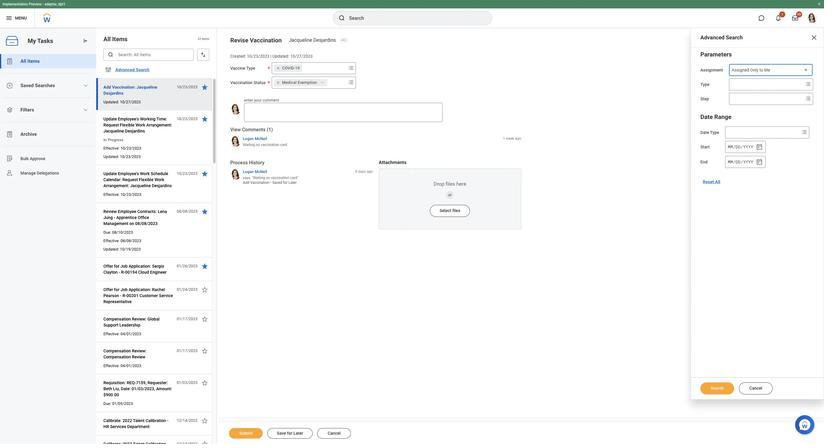 Task type: vqa. For each thing, say whether or not it's contained in the screenshot.
Certifications
no



Task type: describe. For each thing, give the bounding box(es) containing it.
dd for start
[[736, 144, 741, 150]]

mm / dd / yyyy for start
[[728, 144, 754, 150]]

requester:
[[148, 381, 168, 386]]

rachel
[[152, 288, 165, 292]]

- inside review employee contracts: lena jung - apprentice office management on 08/08/2023
[[114, 215, 115, 220]]

time:
[[156, 117, 167, 121]]

- inside calibrate: 2022 talent calibration - hr services department
[[167, 419, 169, 423]]

comments
[[242, 127, 266, 133]]

schedule
[[151, 171, 168, 176]]

yyyy for end
[[743, 159, 754, 165]]

employee
[[118, 209, 136, 214]]

job for 00201
[[121, 288, 128, 292]]

2 effective: 10/23/2023 from the top
[[103, 192, 141, 197]]

1 effective: from the top
[[103, 146, 120, 151]]

services
[[110, 425, 126, 429]]

review employee contracts: lena jung - apprentice office management on 08/08/2023
[[103, 209, 167, 226]]

04/01/2023 for support
[[121, 332, 141, 337]]

review: for global
[[132, 317, 146, 322]]

6
[[355, 169, 357, 174]]

advanced search inside "dialog"
[[701, 34, 743, 41]]

medical exemption element
[[282, 80, 317, 85]]

6 star image from the top
[[201, 441, 208, 444]]

calibration
[[146, 419, 166, 423]]

cloud
[[138, 270, 149, 275]]

arrangement: inside the update employee's work schedule calendar: request flexible work arrangement: jacqueline desjardins
[[103, 183, 129, 188]]

select files button
[[430, 205, 470, 217]]

process history
[[230, 160, 265, 166]]

bulk approve
[[20, 156, 45, 161]]

- inside implementation preview -   adeptai_dpt1 banner
[[42, 2, 44, 6]]

tasks
[[37, 37, 53, 44]]

01/03/2023,
[[132, 387, 155, 392]]

assigned
[[732, 68, 749, 72]]

add inside add vaccination: jacqueline desjardins
[[103, 85, 111, 90]]

all items inside button
[[20, 58, 40, 64]]

calendar:
[[103, 177, 121, 182]]

leadership
[[119, 323, 140, 328]]

saved
[[272, 181, 282, 185]]

enter
[[244, 98, 253, 102]]

attachments
[[379, 160, 407, 165]]

reset
[[703, 180, 714, 184]]

04/01/2023 for review
[[121, 364, 141, 368]]

Type field
[[730, 79, 804, 90]]

flexible inside update employee's working time: request flexible work arrangement: jacqueline desjardins
[[120, 123, 134, 128]]

amount:
[[156, 387, 172, 392]]

vaccination inside says, "waiting on vaccination card" add vaccination – saved for later
[[250, 181, 269, 185]]

covid-
[[282, 66, 295, 70]]

0 vertical spatial 10/27/2023
[[290, 54, 313, 59]]

compensation review: global support leadership button
[[103, 316, 174, 329]]

later
[[289, 181, 297, 185]]

star image for update employee's working time: request flexible work arrangement: jacqueline desjardins
[[201, 115, 208, 123]]

archive
[[20, 131, 37, 137]]

transformation import image
[[82, 38, 88, 44]]

on inside review employee contracts: lena jung - apprentice office management on 08/08/2023
[[129, 221, 134, 226]]

‎- for clayton
[[119, 270, 120, 275]]

mcneil for history
[[255, 169, 267, 174]]

card
[[280, 143, 287, 147]]

logan mcneil button for comments
[[243, 136, 267, 141]]

(1)
[[267, 127, 273, 133]]

advanced inside "advanced search" "dialog"
[[701, 34, 725, 41]]

items inside button
[[27, 58, 40, 64]]

in progress
[[103, 138, 123, 142]]

department
[[127, 425, 150, 429]]

advanced search inside button
[[115, 67, 150, 72]]

mcneil for comments
[[255, 136, 267, 141]]

type for date type
[[710, 130, 719, 135]]

date type
[[701, 130, 719, 135]]

1
[[503, 136, 505, 141]]

logan for comments
[[243, 136, 254, 141]]

3 effective: from the top
[[103, 239, 120, 243]]

assignment
[[701, 68, 723, 72]]

clipboard image for all items
[[6, 58, 13, 65]]

jung
[[103, 215, 113, 220]]

date range group
[[701, 112, 814, 169]]

exemption
[[298, 80, 317, 85]]

offer for job application: sergio clayton ‎- r-00194 cloud engineer button
[[103, 263, 174, 276]]

x image
[[811, 34, 818, 41]]

due: 01/05/2023
[[103, 402, 133, 406]]

1 vertical spatial vaccination
[[230, 80, 253, 85]]

vaccine
[[230, 66, 245, 71]]

all items inside item list element
[[103, 35, 128, 43]]

all inside item list element
[[103, 35, 111, 43]]

jacqueline desjardins
[[289, 37, 336, 43]]

office
[[138, 215, 149, 220]]

implementation preview -   adeptai_dpt1
[[2, 2, 66, 6]]

offer for job application: rachel pearson ‎- r-00201 customer service representative
[[103, 288, 173, 304]]

jacqueline inside add vaccination: jacqueline desjardins
[[137, 85, 157, 90]]

employee's for request
[[118, 171, 139, 176]]

revise
[[230, 37, 248, 44]]

enter your comment text field
[[244, 103, 443, 122]]

review: for compensation
[[132, 349, 146, 354]]

says, "waiting on vaccination card" add vaccination – saved for later
[[243, 176, 299, 185]]

2 horizontal spatial search
[[726, 34, 743, 41]]

requisition: req-7159, requester: beth liu, date: 01/03/2023, amount: $900.00 button
[[103, 380, 174, 399]]

mm for end
[[728, 159, 733, 165]]

Step field
[[730, 94, 804, 104]]

star image for 01/24/2023
[[201, 286, 208, 294]]

medical exemption, press delete to clear value. option
[[274, 79, 328, 86]]

x small image for type
[[275, 65, 281, 71]]

history
[[249, 160, 265, 166]]

search button
[[701, 383, 734, 395]]

covid-19, press delete to clear value. option
[[274, 65, 302, 72]]

date range
[[701, 113, 732, 121]]

all inside my tasks element
[[20, 58, 26, 64]]

01/03/2023
[[177, 381, 198, 385]]

1 vertical spatial work
[[140, 171, 150, 176]]

offer for job application: rachel pearson ‎- r-00201 customer service representative button
[[103, 286, 174, 306]]

cancel button
[[739, 383, 773, 395]]

10/27/2023 inside item list element
[[120, 100, 141, 104]]

liu,
[[113, 387, 120, 392]]

service
[[159, 294, 173, 298]]

10/19/2023
[[120, 247, 141, 252]]

0 vertical spatial 08/08/2023
[[177, 209, 198, 214]]

sergio
[[152, 264, 164, 269]]

$900.00
[[103, 393, 119, 398]]

date for date type
[[701, 130, 709, 135]]

0 vertical spatial vaccination
[[250, 37, 282, 44]]

1 horizontal spatial on
[[256, 143, 260, 147]]

pearson
[[103, 294, 119, 298]]

yyyy for start
[[743, 144, 754, 150]]

requisition:
[[103, 381, 126, 386]]

effective: for compensation review: compensation review
[[103, 364, 120, 368]]

jacqueline inside the update employee's work schedule calendar: request flexible work arrangement: jacqueline desjardins
[[130, 183, 151, 188]]

star image for compensation review: global support leadership
[[201, 316, 208, 323]]

preview
[[29, 2, 42, 6]]

jacqueline desjardins element
[[289, 37, 340, 43]]

compensation review: compensation review button
[[103, 348, 174, 361]]

effective: 04/01/2023 for support
[[103, 332, 141, 337]]

arrangement: inside update employee's working time: request flexible work arrangement: jacqueline desjardins
[[146, 123, 172, 128]]

ago for view comments (1)
[[515, 136, 521, 141]]

representative
[[103, 300, 132, 304]]

date range button
[[701, 113, 732, 121]]

profile logan mcneil element
[[804, 11, 821, 25]]

working
[[140, 117, 156, 121]]

08/08/2023 inside review employee contracts: lena jung - apprentice office management on 08/08/2023
[[135, 221, 158, 226]]

status
[[254, 80, 266, 85]]

desjardins inside add vaccination: jacqueline desjardins
[[103, 91, 123, 96]]

select files
[[440, 208, 460, 213]]

update for update employee's working time: request flexible work arrangement: jacqueline desjardins
[[103, 117, 117, 121]]

application: for cloud
[[129, 264, 151, 269]]

management
[[103, 221, 128, 226]]

logan mcneil for history
[[243, 169, 267, 174]]

updated: for updated: 10/27/2023
[[103, 100, 119, 104]]

updated: for updated: 10/23/2023
[[103, 155, 119, 159]]

created: 10/23/2023 | updated: 10/27/2023
[[230, 54, 313, 59]]

contracts:
[[137, 209, 157, 214]]

my tasks element
[[0, 28, 96, 444]]

review employee contracts: lena jung - apprentice office management on 08/08/2023 button
[[103, 208, 174, 227]]

search image
[[338, 14, 346, 22]]

offer for job application: sergio clayton ‎- r-00194 cloud engineer
[[103, 264, 167, 275]]

effective: for compensation review: global support leadership
[[103, 332, 120, 337]]

implementation
[[2, 2, 28, 6]]

attachments region
[[379, 160, 521, 230]]

update employee's work schedule calendar: request flexible work arrangement: jacqueline desjardins
[[103, 171, 172, 188]]

1 week ago
[[503, 136, 521, 141]]

manage delegations
[[20, 171, 59, 176]]

r- for 00201
[[123, 294, 127, 298]]

2 vertical spatial work
[[155, 177, 164, 182]]

–
[[269, 181, 272, 185]]

step
[[701, 97, 709, 101]]

view comments (1)
[[230, 127, 273, 133]]



Task type: locate. For each thing, give the bounding box(es) containing it.
1 vertical spatial due:
[[103, 402, 111, 406]]

33
[[198, 37, 201, 41]]

0 vertical spatial employee's
[[118, 117, 139, 121]]

review:
[[132, 317, 146, 322], [132, 349, 146, 354]]

2 logan mcneil from the top
[[243, 169, 267, 174]]

review: up leadership
[[132, 317, 146, 322]]

vaccination left card
[[261, 143, 279, 147]]

logan up says, on the top left of page
[[243, 169, 254, 174]]

effective: down in progress
[[103, 146, 120, 151]]

0 horizontal spatial ago
[[367, 169, 373, 174]]

yyyy inside start group
[[743, 144, 754, 150]]

date up 'start'
[[701, 130, 709, 135]]

for inside offer for job application: sergio clayton ‎- r-00194 cloud engineer
[[114, 264, 119, 269]]

x small image left covid-
[[275, 65, 281, 71]]

2 vertical spatial type
[[710, 130, 719, 135]]

x small image inside 'medical exemption, press delete to clear value.' option
[[275, 80, 281, 86]]

0 vertical spatial 04/01/2023
[[121, 332, 141, 337]]

1 clipboard image from the top
[[6, 58, 13, 65]]

employee's up calendar:
[[118, 171, 139, 176]]

04/01/2023 down compensation review: compensation review
[[121, 364, 141, 368]]

compensation for support
[[103, 317, 131, 322]]

prompts image inside parameters group
[[805, 81, 812, 88]]

arrangement:
[[146, 123, 172, 128], [103, 183, 129, 188]]

0 vertical spatial calendar image
[[756, 143, 763, 151]]

action bar region
[[217, 423, 824, 444]]

‎- inside offer for job application: rachel pearson ‎- r-00201 customer service representative
[[120, 294, 121, 298]]

work left schedule
[[140, 171, 150, 176]]

0 vertical spatial mcneil
[[255, 136, 267, 141]]

2 01/17/2023 from the top
[[177, 349, 198, 353]]

type right 'vaccine'
[[246, 66, 255, 71]]

0 horizontal spatial on
[[129, 221, 134, 226]]

prompts image for step
[[805, 95, 812, 102]]

manage
[[20, 171, 36, 176]]

on
[[256, 143, 260, 147], [266, 176, 270, 180], [129, 221, 134, 226]]

advanced search
[[701, 34, 743, 41], [115, 67, 150, 72]]

logan mcneil for comments
[[243, 136, 267, 141]]

1 effective: 10/23/2023 from the top
[[103, 146, 141, 151]]

1 mcneil from the top
[[255, 136, 267, 141]]

add left 'vaccination:'
[[103, 85, 111, 90]]

0 horizontal spatial advanced
[[115, 67, 135, 72]]

2 vertical spatial 08/08/2023
[[121, 239, 141, 243]]

configure image
[[105, 66, 112, 73]]

for for offer for job application: rachel pearson ‎- r-00201 customer service representative
[[114, 288, 119, 292]]

for up the pearson
[[114, 288, 119, 292]]

1 vertical spatial x small image
[[275, 80, 281, 86]]

prompts image for vaccination status
[[347, 79, 354, 86]]

date for date range
[[701, 113, 713, 121]]

advanced inside advanced search button
[[115, 67, 135, 72]]

r- for 00194
[[121, 270, 125, 275]]

application: inside offer for job application: rachel pearson ‎- r-00201 customer service representative
[[129, 288, 151, 292]]

ago for process history
[[367, 169, 373, 174]]

01/17/2023 for compensation review: compensation review
[[177, 349, 198, 353]]

or
[[448, 193, 452, 197]]

says,
[[243, 176, 251, 180]]

dd up 'end' group
[[736, 144, 741, 150]]

0 vertical spatial ‎-
[[119, 270, 120, 275]]

employee's photo (logan mcneil) image
[[230, 104, 241, 115]]

0 vertical spatial prompts image
[[347, 64, 354, 71]]

1 horizontal spatial -
[[114, 215, 115, 220]]

0 vertical spatial add
[[103, 85, 111, 90]]

close environment banner image
[[818, 2, 821, 6]]

add
[[103, 85, 111, 90], [243, 181, 249, 185]]

employee's down updated: 10/27/2023
[[118, 117, 139, 121]]

mm / dd / yyyy for end
[[728, 159, 754, 165]]

2 mm / dd / yyyy from the top
[[728, 159, 754, 165]]

2 star image from the top
[[201, 208, 208, 215]]

on inside says, "waiting on vaccination card" add vaccination – saved for later
[[266, 176, 270, 180]]

1 vertical spatial all items
[[20, 58, 40, 64]]

offer for offer for job application: sergio clayton ‎- r-00194 cloud engineer
[[103, 264, 113, 269]]

archive button
[[0, 127, 96, 142]]

0 vertical spatial x small image
[[275, 65, 281, 71]]

offer
[[103, 264, 113, 269], [103, 288, 113, 292]]

logan mcneil button inside process history region
[[243, 169, 267, 174]]

review up 7159,
[[132, 355, 145, 360]]

calendar image down start group
[[756, 158, 763, 166]]

5 star image from the top
[[201, 417, 208, 425]]

calendar image for end
[[756, 158, 763, 166]]

0 vertical spatial flexible
[[120, 123, 134, 128]]

inbox large image
[[792, 15, 798, 21]]

jacqueline down advanced search button
[[137, 85, 157, 90]]

logan mcneil up "waiting
[[243, 169, 267, 174]]

1 date from the top
[[701, 113, 713, 121]]

all
[[103, 35, 111, 43], [20, 58, 26, 64], [715, 180, 721, 184]]

all items
[[103, 35, 128, 43], [20, 58, 40, 64]]

ago right week
[[515, 136, 521, 141]]

x small image
[[275, 65, 281, 71], [275, 80, 281, 86]]

ago inside process history region
[[367, 169, 373, 174]]

engineer
[[150, 270, 167, 275]]

- up management
[[114, 215, 115, 220]]

1 vertical spatial prompts image
[[805, 95, 812, 102]]

job
[[121, 264, 128, 269], [121, 288, 128, 292]]

2 job from the top
[[121, 288, 128, 292]]

all items down my
[[20, 58, 40, 64]]

12/14/2022
[[177, 419, 198, 423]]

2 vertical spatial on
[[129, 221, 134, 226]]

manage delegations link
[[0, 166, 96, 180]]

due: 08/10/2023
[[103, 230, 133, 235]]

due: down management
[[103, 230, 111, 235]]

1 horizontal spatial add
[[243, 181, 249, 185]]

0 vertical spatial advanced search
[[701, 34, 743, 41]]

request inside update employee's working time: request flexible work arrangement: jacqueline desjardins
[[103, 123, 119, 128]]

1 review: from the top
[[132, 317, 146, 322]]

- right preview
[[42, 2, 44, 6]]

compensation down support
[[103, 349, 131, 354]]

0 horizontal spatial type
[[246, 66, 255, 71]]

1 vertical spatial 04/01/2023
[[121, 364, 141, 368]]

2 horizontal spatial type
[[710, 130, 719, 135]]

2 calendar image from the top
[[756, 158, 763, 166]]

1 update from the top
[[103, 117, 117, 121]]

2 x small image from the top
[[275, 80, 281, 86]]

select
[[440, 208, 451, 213]]

parameters group
[[701, 50, 814, 105]]

calendar image inside 'end' group
[[756, 158, 763, 166]]

star image for requisition: req-7159, requester: beth liu, date: 01/03/2023, amount: $900.00
[[201, 380, 208, 387]]

employee's
[[118, 117, 139, 121], [118, 171, 139, 176]]

vaccine type
[[230, 66, 255, 71]]

2 application: from the top
[[129, 288, 151, 292]]

update employee's work schedule calendar: request flexible work arrangement: jacqueline desjardins button
[[103, 170, 174, 189]]

review: inside compensation review: global support leadership
[[132, 317, 146, 322]]

0 vertical spatial dd
[[736, 144, 741, 150]]

1 horizontal spatial all
[[103, 35, 111, 43]]

effective: 10/23/2023 up updated: 10/23/2023
[[103, 146, 141, 151]]

date:
[[121, 387, 131, 392]]

search inside button
[[711, 386, 724, 391]]

advanced
[[701, 34, 725, 41], [115, 67, 135, 72]]

flexible down schedule
[[139, 177, 154, 182]]

vaccination:
[[112, 85, 136, 90]]

work down working
[[136, 123, 145, 128]]

calendar image down date type field
[[756, 143, 763, 151]]

mm / dd / yyyy inside 'end' group
[[728, 159, 754, 165]]

0 vertical spatial mm
[[728, 144, 733, 150]]

type inside date range group
[[710, 130, 719, 135]]

1 vertical spatial review
[[132, 355, 145, 360]]

week
[[506, 136, 514, 141]]

01/24/2023
[[177, 288, 198, 292]]

1 vertical spatial calendar image
[[756, 158, 763, 166]]

2 yyyy from the top
[[743, 159, 754, 165]]

1 horizontal spatial ago
[[515, 136, 521, 141]]

lena
[[158, 209, 167, 214]]

yyyy up 'end' group
[[743, 144, 754, 150]]

advanced up parameters
[[701, 34, 725, 41]]

1 star image from the top
[[201, 170, 208, 177]]

flexible up progress on the left top
[[120, 123, 134, 128]]

2 horizontal spatial on
[[266, 176, 270, 180]]

application: for customer
[[129, 288, 151, 292]]

‎-
[[119, 270, 120, 275], [120, 294, 121, 298]]

1 logan from the top
[[243, 136, 254, 141]]

08/08/2023 up 10/19/2023 on the bottom left
[[121, 239, 141, 243]]

arrangement: down "time:"
[[146, 123, 172, 128]]

4 effective: from the top
[[103, 332, 120, 337]]

list
[[0, 54, 96, 180]]

1 mm / dd / yyyy from the top
[[728, 144, 754, 150]]

due: for review employee contracts: lena jung - apprentice office management on 08/08/2023
[[103, 230, 111, 235]]

1 vertical spatial logan mcneil button
[[243, 169, 267, 174]]

work
[[136, 123, 145, 128], [140, 171, 150, 176], [155, 177, 164, 182]]

desjardins
[[313, 37, 336, 43], [103, 91, 123, 96], [125, 129, 145, 134], [152, 183, 172, 188]]

vaccination inside says, "waiting on vaccination card" add vaccination – saved for later
[[271, 176, 289, 180]]

2 offer from the top
[[103, 288, 113, 292]]

due: for requisition: req-7159, requester: beth liu, date: 01/03/2023, amount: $900.00
[[103, 402, 111, 406]]

offer for offer for job application: rachel pearson ‎- r-00201 customer service representative
[[103, 288, 113, 292]]

star image for due: 08/10/2023
[[201, 208, 208, 215]]

star image for 01/26/2023
[[201, 263, 208, 270]]

request inside the update employee's work schedule calendar: request flexible work arrangement: jacqueline desjardins
[[122, 177, 138, 182]]

r- inside offer for job application: rachel pearson ‎- r-00201 customer service representative
[[123, 294, 127, 298]]

‎- up representative
[[120, 294, 121, 298]]

4 star image from the top
[[201, 380, 208, 387]]

request right calendar:
[[122, 177, 138, 182]]

0 horizontal spatial all
[[20, 58, 26, 64]]

updated: 10/27/2023
[[103, 100, 141, 104]]

yyyy inside 'end' group
[[743, 159, 754, 165]]

all items button
[[0, 54, 96, 69]]

1 logan mcneil from the top
[[243, 136, 267, 141]]

1 application: from the top
[[129, 264, 151, 269]]

star image for effective: 04/01/2023
[[201, 348, 208, 355]]

effective: 04/01/2023 down compensation review: compensation review
[[103, 364, 141, 368]]

prompts image
[[347, 79, 354, 86], [805, 95, 812, 102]]

offer up the pearson
[[103, 288, 113, 292]]

1 due: from the top
[[103, 230, 111, 235]]

user plus image
[[6, 170, 13, 177]]

star image for effective: 10/23/2023
[[201, 170, 208, 177]]

1 dd from the top
[[736, 144, 741, 150]]

0 vertical spatial logan mcneil button
[[243, 136, 267, 141]]

1 horizontal spatial request
[[122, 177, 138, 182]]

prompts image inside parameters group
[[805, 95, 812, 102]]

1 job from the top
[[121, 264, 128, 269]]

updated: down 'vaccination:'
[[103, 100, 119, 104]]

08/08/2023 right lena
[[177, 209, 198, 214]]

advanced search up parameters
[[701, 34, 743, 41]]

bulk approve link
[[0, 152, 96, 166]]

0 horizontal spatial items
[[27, 58, 40, 64]]

5 star image from the top
[[201, 348, 208, 355]]

clipboard image inside all items button
[[6, 58, 13, 65]]

process history region
[[230, 160, 373, 187]]

medical
[[282, 80, 297, 85]]

calendar image inside start group
[[756, 143, 763, 151]]

0 vertical spatial due:
[[103, 230, 111, 235]]

covid-19 element
[[282, 65, 300, 71]]

compensation for review
[[103, 349, 131, 354]]

mm for start
[[728, 144, 733, 150]]

effective: 04/01/2023 for review
[[103, 364, 141, 368]]

2 horizontal spatial all
[[715, 180, 721, 184]]

items down my
[[27, 58, 40, 64]]

calendar image for start
[[756, 143, 763, 151]]

2 due: from the top
[[103, 402, 111, 406]]

1 star image from the top
[[201, 84, 208, 91]]

10/23/2023
[[247, 54, 269, 59], [177, 85, 198, 89], [177, 117, 198, 121], [121, 146, 141, 151], [120, 155, 141, 159], [177, 171, 198, 176], [121, 192, 141, 197]]

assigned only to me button
[[729, 64, 813, 77]]

update inside update employee's working time: request flexible work arrangement: jacqueline desjardins
[[103, 117, 117, 121]]

mcneil inside process history region
[[255, 169, 267, 174]]

vaccination down "waiting
[[250, 181, 269, 185]]

effective: 04/01/2023 down leadership
[[103, 332, 141, 337]]

type down the "date range"
[[710, 130, 719, 135]]

notifications large image
[[776, 15, 782, 21]]

0 horizontal spatial search
[[136, 67, 150, 72]]

advanced search button
[[113, 64, 152, 76]]

1 offer from the top
[[103, 264, 113, 269]]

prompts image for vaccination status
[[347, 64, 354, 71]]

1 vertical spatial prompts image
[[805, 81, 812, 88]]

10/27/2023
[[290, 54, 313, 59], [120, 100, 141, 104]]

x small image inside covid-19, press delete to clear value. option
[[275, 65, 281, 71]]

compensation review: compensation review
[[103, 349, 146, 360]]

search image
[[108, 52, 114, 58]]

desjardins inside update employee's working time: request flexible work arrangement: jacqueline desjardins
[[125, 129, 145, 134]]

update up calendar:
[[103, 171, 117, 176]]

04/01/2023
[[121, 332, 141, 337], [121, 364, 141, 368]]

updated: down in progress
[[103, 155, 119, 159]]

offer up clayton
[[103, 264, 113, 269]]

- right calibration
[[167, 419, 169, 423]]

advanced search up 'vaccination:'
[[115, 67, 150, 72]]

jacqueline up 19 on the top left
[[289, 37, 312, 43]]

process
[[230, 160, 248, 166]]

0 vertical spatial search
[[726, 34, 743, 41]]

type up step
[[701, 82, 710, 87]]

ago right days
[[367, 169, 373, 174]]

star image
[[201, 170, 208, 177], [201, 208, 208, 215], [201, 263, 208, 270], [201, 286, 208, 294], [201, 348, 208, 355], [201, 441, 208, 444]]

mcneil up waiting on vaccination card at the left of page
[[255, 136, 267, 141]]

request up in progress
[[103, 123, 119, 128]]

5 effective: from the top
[[103, 364, 120, 368]]

add vaccination: jacqueline desjardins button
[[103, 84, 174, 97]]

1 employee's from the top
[[118, 117, 139, 121]]

2 vertical spatial vaccination
[[250, 181, 269, 185]]

effective: down due: 08/10/2023
[[103, 239, 120, 243]]

calibrate: 2022 talent calibration - hr services department
[[103, 419, 169, 429]]

1 vertical spatial add
[[243, 181, 249, 185]]

all inside "advanced search" "dialog"
[[715, 180, 721, 184]]

1 horizontal spatial search
[[711, 386, 724, 391]]

0 horizontal spatial arrangement:
[[103, 183, 129, 188]]

2 effective: 04/01/2023 from the top
[[103, 364, 141, 368]]

work down schedule
[[155, 177, 164, 182]]

support
[[103, 323, 118, 328]]

updated: for updated: 10/19/2023
[[103, 247, 119, 252]]

6 days ago
[[355, 169, 373, 174]]

1 horizontal spatial type
[[701, 82, 710, 87]]

logan mcneil button up waiting
[[243, 136, 267, 141]]

0 vertical spatial -
[[42, 2, 44, 6]]

r- inside offer for job application: sergio clayton ‎- r-00194 cloud engineer
[[121, 270, 125, 275]]

start
[[701, 145, 710, 149]]

job up 00194
[[121, 264, 128, 269]]

items up search icon
[[112, 35, 128, 43]]

2 update from the top
[[103, 171, 117, 176]]

logan for history
[[243, 169, 254, 174]]

vaccination down "vaccine type"
[[230, 80, 253, 85]]

effective:
[[103, 146, 120, 151], [103, 192, 120, 197], [103, 239, 120, 243], [103, 332, 120, 337], [103, 364, 120, 368]]

2 star image from the top
[[201, 115, 208, 123]]

vaccination up saved at top left
[[271, 176, 289, 180]]

updated: right |
[[273, 54, 289, 59]]

apprentice
[[116, 215, 137, 220]]

search inside button
[[136, 67, 150, 72]]

mm / dd / yyyy down start group
[[728, 159, 754, 165]]

review inside compensation review: compensation review
[[132, 355, 145, 360]]

work inside update employee's working time: request flexible work arrangement: jacqueline desjardins
[[136, 123, 145, 128]]

1 vertical spatial date
[[701, 130, 709, 135]]

0 vertical spatial review
[[103, 209, 117, 214]]

assigned only to me
[[732, 68, 770, 72]]

1 vertical spatial advanced
[[115, 67, 135, 72]]

0 vertical spatial mm / dd / yyyy
[[728, 144, 754, 150]]

1 logan mcneil button from the top
[[243, 136, 267, 141]]

1 vertical spatial r-
[[123, 294, 127, 298]]

1 effective: 04/01/2023 from the top
[[103, 332, 141, 337]]

parameters button
[[701, 51, 732, 58]]

updated: down effective: 08/08/2023
[[103, 247, 119, 252]]

1 vertical spatial update
[[103, 171, 117, 176]]

for for offer for job application: sergio clayton ‎- r-00194 cloud engineer
[[114, 264, 119, 269]]

compensation up support
[[103, 317, 131, 322]]

1 horizontal spatial flexible
[[139, 177, 154, 182]]

application: up 00201
[[129, 288, 151, 292]]

job inside offer for job application: sergio clayton ‎- r-00194 cloud engineer
[[121, 264, 128, 269]]

list containing all items
[[0, 54, 96, 180]]

application: up cloud
[[129, 264, 151, 269]]

1 vertical spatial effective: 04/01/2023
[[103, 364, 141, 368]]

4 star image from the top
[[201, 286, 208, 294]]

0 vertical spatial application:
[[129, 264, 151, 269]]

job inside offer for job application: rachel pearson ‎- r-00201 customer service representative
[[121, 288, 128, 292]]

arrangement: down calendar:
[[103, 183, 129, 188]]

01/26/2023
[[177, 264, 198, 269]]

reset all button
[[701, 176, 723, 188]]

1 yyyy from the top
[[743, 144, 754, 150]]

logan up waiting
[[243, 136, 254, 141]]

‎- right clayton
[[119, 270, 120, 275]]

0 vertical spatial vaccination
[[261, 143, 279, 147]]

1 04/01/2023 from the top
[[121, 332, 141, 337]]

hr
[[103, 425, 109, 429]]

review inside review employee contracts: lena jung - apprentice office management on 08/08/2023
[[103, 209, 117, 214]]

1 vertical spatial dd
[[736, 159, 741, 165]]

jacqueline inside update employee's working time: request flexible work arrangement: jacqueline desjardins
[[103, 129, 124, 134]]

1 compensation from the top
[[103, 317, 131, 322]]

dd inside 'end' group
[[736, 159, 741, 165]]

1 vertical spatial mm
[[728, 159, 733, 165]]

1 horizontal spatial prompts image
[[805, 95, 812, 102]]

mm
[[728, 144, 733, 150], [728, 159, 733, 165]]

mm / dd / yyyy up 'end' group
[[728, 144, 754, 150]]

for left later
[[283, 181, 288, 185]]

2 date from the top
[[701, 130, 709, 135]]

rename image
[[6, 155, 13, 162]]

all items up search icon
[[103, 35, 128, 43]]

for up clayton
[[114, 264, 119, 269]]

01/17/2023 for compensation review: global support leadership
[[177, 317, 198, 321]]

mm / dd / yyyy inside start group
[[728, 144, 754, 150]]

2 review: from the top
[[132, 349, 146, 354]]

yyyy
[[743, 144, 754, 150], [743, 159, 754, 165]]

on right waiting
[[256, 143, 260, 147]]

offer inside offer for job application: sergio clayton ‎- r-00194 cloud engineer
[[103, 264, 113, 269]]

desjardins inside the update employee's work schedule calendar: request flexible work arrangement: jacqueline desjardins
[[152, 183, 172, 188]]

compensation up "requisition:"
[[103, 355, 131, 360]]

request
[[103, 123, 119, 128], [122, 177, 138, 182]]

effective: for update employee's work schedule calendar: request flexible work arrangement: jacqueline desjardins
[[103, 192, 120, 197]]

waiting on vaccination card
[[243, 143, 287, 147]]

2 vertical spatial compensation
[[103, 355, 131, 360]]

1 vertical spatial items
[[27, 58, 40, 64]]

0 vertical spatial type
[[246, 66, 255, 71]]

mm up 'end' group
[[728, 144, 733, 150]]

1 vertical spatial on
[[266, 176, 270, 180]]

1 vertical spatial offer
[[103, 288, 113, 292]]

2022
[[123, 419, 132, 423]]

calibrate:
[[103, 419, 121, 423]]

jacqueline
[[289, 37, 312, 43], [137, 85, 157, 90], [103, 129, 124, 134], [130, 183, 151, 188]]

clipboard image
[[6, 58, 13, 65], [6, 131, 13, 138]]

on down the 'apprentice'
[[129, 221, 134, 226]]

effective: down support
[[103, 332, 120, 337]]

1 vertical spatial 01/17/2023
[[177, 349, 198, 353]]

job for 00194
[[121, 264, 128, 269]]

advanced search dialog
[[691, 28, 824, 400]]

2 vertical spatial all
[[715, 180, 721, 184]]

1 mm from the top
[[728, 144, 733, 150]]

add down says, on the top left of page
[[243, 181, 249, 185]]

logan inside process history region
[[243, 169, 254, 174]]

2 vertical spatial search
[[711, 386, 724, 391]]

yyyy down start group
[[743, 159, 754, 165]]

x small image for status
[[275, 80, 281, 86]]

customer
[[140, 294, 158, 298]]

update for update employee's work schedule calendar: request flexible work arrangement: jacqueline desjardins
[[103, 171, 117, 176]]

jacqueline down schedule
[[130, 183, 151, 188]]

3 star image from the top
[[201, 263, 208, 270]]

dd for end
[[736, 159, 741, 165]]

covid-19
[[282, 66, 300, 70]]

mm down start group
[[728, 159, 733, 165]]

update inside the update employee's work schedule calendar: request flexible work arrangement: jacqueline desjardins
[[103, 171, 117, 176]]

logan mcneil inside process history region
[[243, 169, 267, 174]]

due: down $900.00
[[103, 402, 111, 406]]

items
[[202, 37, 209, 41]]

bulk
[[20, 156, 29, 161]]

2 employee's from the top
[[118, 171, 139, 176]]

items inside item list element
[[112, 35, 128, 43]]

job up 00201
[[121, 288, 128, 292]]

x small image left medical at the top
[[275, 80, 281, 86]]

0 vertical spatial update
[[103, 117, 117, 121]]

prompts image for start
[[801, 129, 808, 136]]

Date Type field
[[726, 127, 800, 138]]

0 horizontal spatial all items
[[20, 58, 40, 64]]

‎- inside offer for job application: sergio clayton ‎- r-00194 cloud engineer
[[119, 270, 120, 275]]

2 mm from the top
[[728, 159, 733, 165]]

prompts image inside date range group
[[801, 129, 808, 136]]

2 effective: from the top
[[103, 192, 120, 197]]

logan mcneil button up "waiting
[[243, 169, 267, 174]]

3 star image from the top
[[201, 316, 208, 323]]

end
[[701, 160, 708, 165]]

1 vertical spatial yyyy
[[743, 159, 754, 165]]

update down updated: 10/27/2023
[[103, 117, 117, 121]]

for inside offer for job application: rachel pearson ‎- r-00201 customer service representative
[[114, 288, 119, 292]]

0 horizontal spatial review
[[103, 209, 117, 214]]

item list element
[[96, 28, 217, 444]]

0 vertical spatial effective: 10/23/2023
[[103, 146, 141, 151]]

2 mcneil from the top
[[255, 169, 267, 174]]

dd down start group
[[736, 159, 741, 165]]

1 horizontal spatial arrangement:
[[146, 123, 172, 128]]

end group
[[725, 156, 766, 168]]

mm inside start group
[[728, 144, 733, 150]]

r- up representative
[[123, 294, 127, 298]]

7159,
[[136, 381, 147, 386]]

10/27/2023 up 19 on the top left
[[290, 54, 313, 59]]

start group
[[725, 141, 766, 153]]

04/01/2023 down leadership
[[121, 332, 141, 337]]

1 vertical spatial 08/08/2023
[[135, 221, 158, 226]]

logan mcneil up waiting
[[243, 136, 267, 141]]

jacqueline up in progress
[[103, 129, 124, 134]]

1 vertical spatial arrangement:
[[103, 183, 129, 188]]

advanced right configure icon
[[115, 67, 135, 72]]

1 horizontal spatial all items
[[103, 35, 128, 43]]

0 vertical spatial advanced
[[701, 34, 725, 41]]

add inside says, "waiting on vaccination card" add vaccination – saved for later
[[243, 181, 249, 185]]

0 vertical spatial all items
[[103, 35, 128, 43]]

‎- for pearson
[[120, 294, 121, 298]]

0 vertical spatial effective: 04/01/2023
[[103, 332, 141, 337]]

1 vertical spatial ‎-
[[120, 294, 121, 298]]

employee's for flexible
[[118, 117, 139, 121]]

offer inside offer for job application: rachel pearson ‎- r-00201 customer service representative
[[103, 288, 113, 292]]

2 vertical spatial -
[[167, 419, 169, 423]]

type inside parameters group
[[701, 82, 710, 87]]

flexible inside the update employee's work schedule calendar: request flexible work arrangement: jacqueline desjardins
[[139, 177, 154, 182]]

mcneil up "waiting
[[255, 169, 267, 174]]

1 vertical spatial 10/27/2023
[[120, 100, 141, 104]]

2 04/01/2023 from the top
[[121, 364, 141, 368]]

0 vertical spatial job
[[121, 264, 128, 269]]

revise vaccination
[[230, 37, 282, 44]]

0 vertical spatial prompts image
[[347, 79, 354, 86]]

3 compensation from the top
[[103, 355, 131, 360]]

calendar image
[[756, 143, 763, 151], [756, 158, 763, 166]]

0 vertical spatial logan mcneil
[[243, 136, 267, 141]]

review: inside compensation review: compensation review
[[132, 349, 146, 354]]

2 compensation from the top
[[103, 349, 131, 354]]

logan mcneil button for history
[[243, 169, 267, 174]]

1 01/17/2023 from the top
[[177, 317, 198, 321]]

clipboard image for archive
[[6, 131, 13, 138]]

2 logan from the top
[[243, 169, 254, 174]]

compensation inside compensation review: global support leadership
[[103, 317, 131, 322]]

2 logan mcneil button from the top
[[243, 169, 267, 174]]

2 clipboard image from the top
[[6, 131, 13, 138]]

1 calendar image from the top
[[756, 143, 763, 151]]

related actions image
[[320, 80, 325, 85]]

0 vertical spatial offer
[[103, 264, 113, 269]]

1 vertical spatial mm / dd / yyyy
[[728, 159, 754, 165]]

dd inside start group
[[736, 144, 741, 150]]

2 dd from the top
[[736, 159, 741, 165]]

implementation preview -   adeptai_dpt1 banner
[[0, 0, 824, 28]]

1 x small image from the top
[[275, 65, 281, 71]]

effective: down calendar:
[[103, 192, 120, 197]]

"waiting
[[252, 176, 265, 180]]

star image
[[201, 84, 208, 91], [201, 115, 208, 123], [201, 316, 208, 323], [201, 380, 208, 387], [201, 417, 208, 425]]

employee's inside the update employee's work schedule calendar: request flexible work arrangement: jacqueline desjardins
[[118, 171, 139, 176]]

for inside says, "waiting on vaccination card" add vaccination – saved for later
[[283, 181, 288, 185]]

updated: 10/23/2023
[[103, 155, 141, 159]]

application: inside offer for job application: sergio clayton ‎- r-00194 cloud engineer
[[129, 264, 151, 269]]

0 horizontal spatial 10/27/2023
[[120, 100, 141, 104]]

08/08/2023 down office
[[135, 221, 158, 226]]

vaccination up |
[[250, 37, 282, 44]]

clipboard image inside 'archive' button
[[6, 131, 13, 138]]

prompts image
[[347, 64, 354, 71], [805, 81, 812, 88], [801, 129, 808, 136]]

08/08/2023
[[177, 209, 198, 214], [135, 221, 158, 226], [121, 239, 141, 243]]

mm inside 'end' group
[[728, 159, 733, 165]]

1 vertical spatial clipboard image
[[6, 131, 13, 138]]

00201
[[127, 294, 139, 298]]

your
[[254, 98, 262, 102]]

dd
[[736, 144, 741, 150], [736, 159, 741, 165]]

type for vaccine type
[[246, 66, 255, 71]]

star image for add vaccination: jacqueline desjardins
[[201, 84, 208, 91]]

0 horizontal spatial -
[[42, 2, 44, 6]]

1 horizontal spatial advanced
[[701, 34, 725, 41]]

0 vertical spatial ago
[[515, 136, 521, 141]]

0 vertical spatial yyyy
[[743, 144, 754, 150]]

review: down leadership
[[132, 349, 146, 354]]

employee's inside update employee's working time: request flexible work arrangement: jacqueline desjardins
[[118, 117, 139, 121]]



